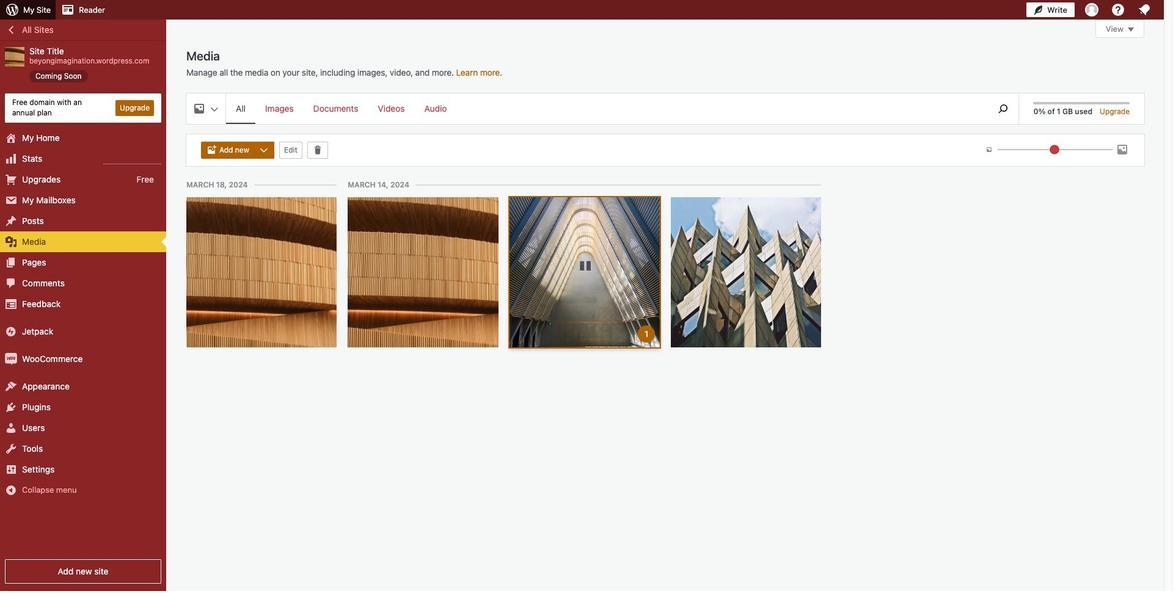 Task type: describe. For each thing, give the bounding box(es) containing it.
closed image
[[1128, 27, 1134, 32]]

manage your notifications image
[[1137, 2, 1152, 17]]

open search image
[[988, 101, 1019, 116]]

1 img image from the top
[[5, 325, 17, 338]]



Task type: locate. For each thing, give the bounding box(es) containing it.
highest hourly views 0 image
[[103, 156, 161, 164]]

2 img image from the top
[[5, 353, 17, 365]]

None search field
[[988, 93, 1019, 124]]

menu
[[226, 93, 982, 124]]

group
[[201, 142, 279, 159]]

placeholder image image
[[671, 164, 821, 381], [509, 187, 660, 358], [310, 197, 536, 348]]

None range field
[[998, 144, 1113, 155]]

1 vertical spatial img image
[[5, 353, 17, 365]]

img image
[[5, 325, 17, 338], [5, 353, 17, 365]]

0 vertical spatial img image
[[5, 325, 17, 338]]

main content
[[186, 20, 1144, 381]]

my profile image
[[1085, 3, 1099, 16]]

cropped b3f2c tt4_post_3 scaled 1 image
[[186, 197, 337, 348]]

help image
[[1111, 2, 1125, 17]]



Task type: vqa. For each thing, say whether or not it's contained in the screenshot.
more information image
no



